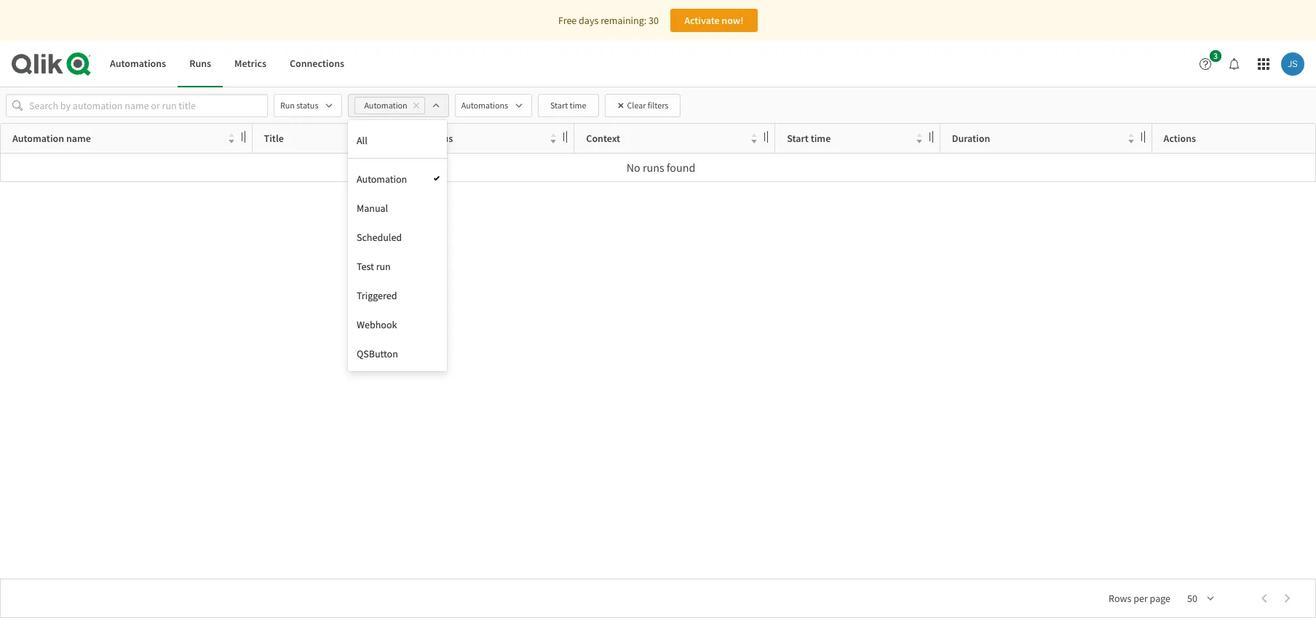 Task type: locate. For each thing, give the bounding box(es) containing it.
automation up manual
[[357, 173, 407, 186]]

now!
[[722, 14, 744, 27]]

run
[[407, 132, 425, 145]]

runs
[[189, 57, 211, 70]]

start time button
[[538, 94, 599, 117]]

1 vertical spatial start time
[[787, 132, 831, 145]]

automation up the all option
[[364, 100, 408, 111]]

automation name
[[12, 132, 91, 145]]

1 horizontal spatial start time
[[787, 132, 831, 145]]

0 vertical spatial start
[[551, 100, 568, 111]]

automation
[[364, 100, 408, 111], [12, 132, 64, 145], [357, 173, 407, 186]]

start time
[[551, 100, 587, 111], [787, 132, 831, 145]]

list box
[[348, 120, 447, 371]]

1 horizontal spatial start
[[787, 132, 809, 145]]

run
[[376, 260, 391, 273]]

0 horizontal spatial start time
[[551, 100, 587, 111]]

start inside start time button
[[551, 100, 568, 111]]

start time inside start time button
[[551, 100, 587, 111]]

webhook
[[357, 318, 397, 331]]

Search by automation name or run title text field
[[29, 94, 245, 117]]

name
[[66, 132, 91, 145]]

tab list containing automations
[[98, 41, 356, 87]]

tab list
[[98, 41, 356, 87]]

automation button
[[355, 97, 425, 114]]

30
[[649, 14, 659, 27]]

context
[[586, 132, 621, 145]]

0 vertical spatial start time
[[551, 100, 587, 111]]

0 horizontal spatial start
[[551, 100, 568, 111]]

actions
[[1164, 132, 1196, 145]]

automations
[[110, 57, 166, 70]]

free days remaining: 30
[[559, 14, 659, 27]]

0 vertical spatial time
[[570, 100, 587, 111]]

triggered
[[357, 289, 397, 302]]

1 horizontal spatial time
[[811, 132, 831, 145]]

automation left name
[[12, 132, 64, 145]]

0 horizontal spatial time
[[570, 100, 587, 111]]

test run
[[357, 260, 391, 273]]

runs button
[[178, 41, 223, 87]]

automation inside list box
[[357, 173, 407, 186]]

manual
[[357, 202, 388, 215]]

1 vertical spatial start
[[787, 132, 809, 145]]

0 vertical spatial automation
[[364, 100, 408, 111]]

qsbutton
[[357, 347, 398, 360]]

connections
[[290, 57, 345, 70]]

runs
[[643, 160, 665, 175]]

status
[[427, 132, 453, 145]]

run status
[[407, 132, 453, 145]]

filters
[[648, 100, 669, 111]]

option
[[348, 158, 447, 159]]

days
[[579, 14, 599, 27]]

activate now! link
[[671, 9, 758, 32]]

rows
[[1109, 592, 1132, 605]]

2 vertical spatial automation
[[357, 173, 407, 186]]

start
[[551, 100, 568, 111], [787, 132, 809, 145]]

remaining:
[[601, 14, 647, 27]]

time
[[570, 100, 587, 111], [811, 132, 831, 145]]



Task type: vqa. For each thing, say whether or not it's contained in the screenshot.
the only
no



Task type: describe. For each thing, give the bounding box(es) containing it.
found
[[667, 160, 696, 175]]

metrics button
[[223, 41, 278, 87]]

1 vertical spatial time
[[811, 132, 831, 145]]

clear filters button
[[605, 94, 681, 117]]

page
[[1150, 592, 1171, 605]]

no runs found
[[627, 160, 696, 175]]

all
[[357, 134, 368, 147]]

scheduled
[[357, 231, 402, 244]]

no
[[627, 160, 641, 175]]

duration
[[952, 132, 991, 145]]

test
[[357, 260, 374, 273]]

clear
[[627, 100, 646, 111]]

activate
[[685, 14, 720, 27]]

connections button
[[278, 41, 356, 87]]

metrics
[[235, 57, 266, 70]]

title
[[264, 132, 284, 145]]

automation inside button
[[364, 100, 408, 111]]

automations button
[[98, 41, 178, 87]]

activate now!
[[685, 14, 744, 27]]

all option
[[348, 129, 447, 152]]

free
[[559, 14, 577, 27]]

list box containing all
[[348, 120, 447, 371]]

automation button
[[348, 94, 449, 117]]

clear filters
[[627, 100, 669, 111]]

per
[[1134, 592, 1148, 605]]

1 vertical spatial automation
[[12, 132, 64, 145]]

rows per page
[[1109, 592, 1171, 605]]

time inside button
[[570, 100, 587, 111]]



